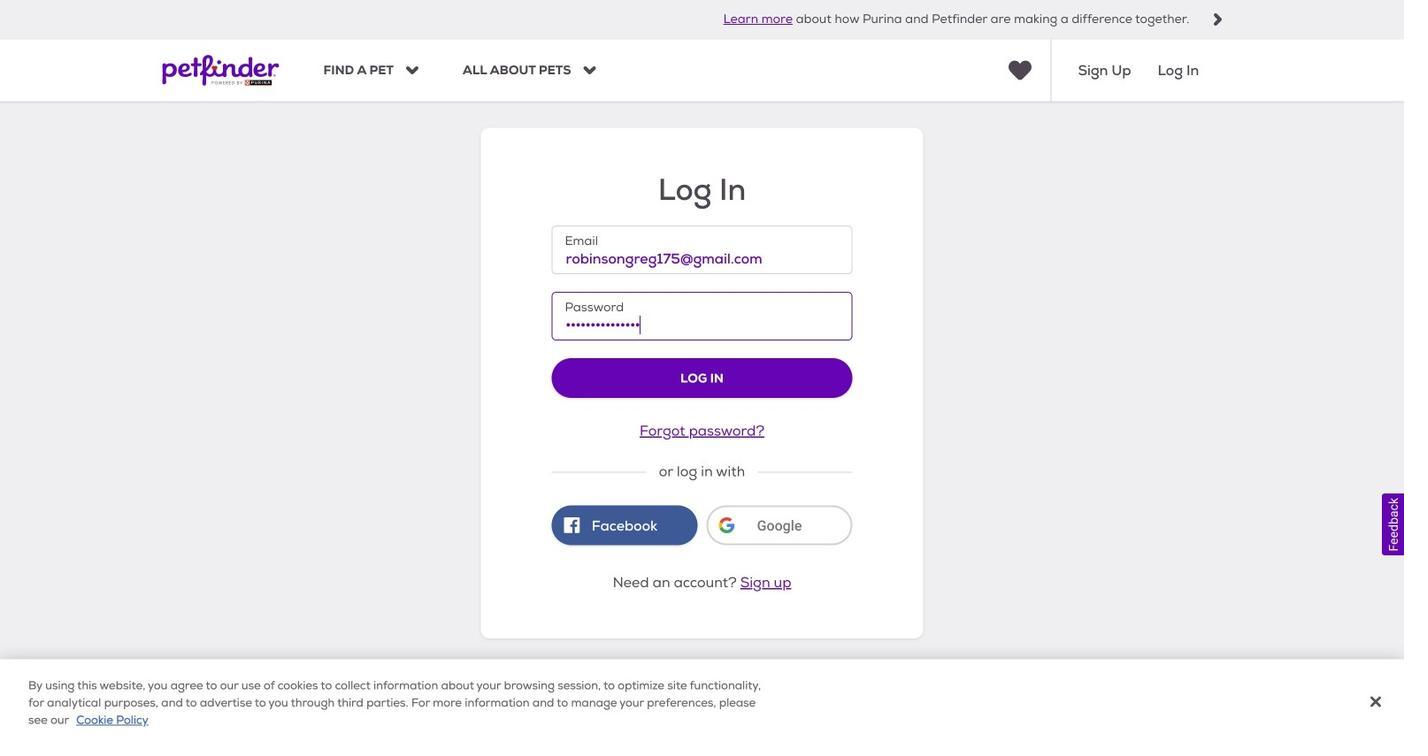Task type: locate. For each thing, give the bounding box(es) containing it.
privacy alert dialog
[[0, 660, 1404, 749]]

None email field
[[552, 226, 852, 274]]

None password field
[[552, 292, 852, 341]]

footer
[[0, 665, 1404, 749]]



Task type: vqa. For each thing, say whether or not it's contained in the screenshot.
Petfinder Home image
yes



Task type: describe. For each thing, give the bounding box(es) containing it.
petfinder home image
[[162, 39, 279, 101]]

purina your pet, our passion image
[[0, 676, 1404, 694]]



